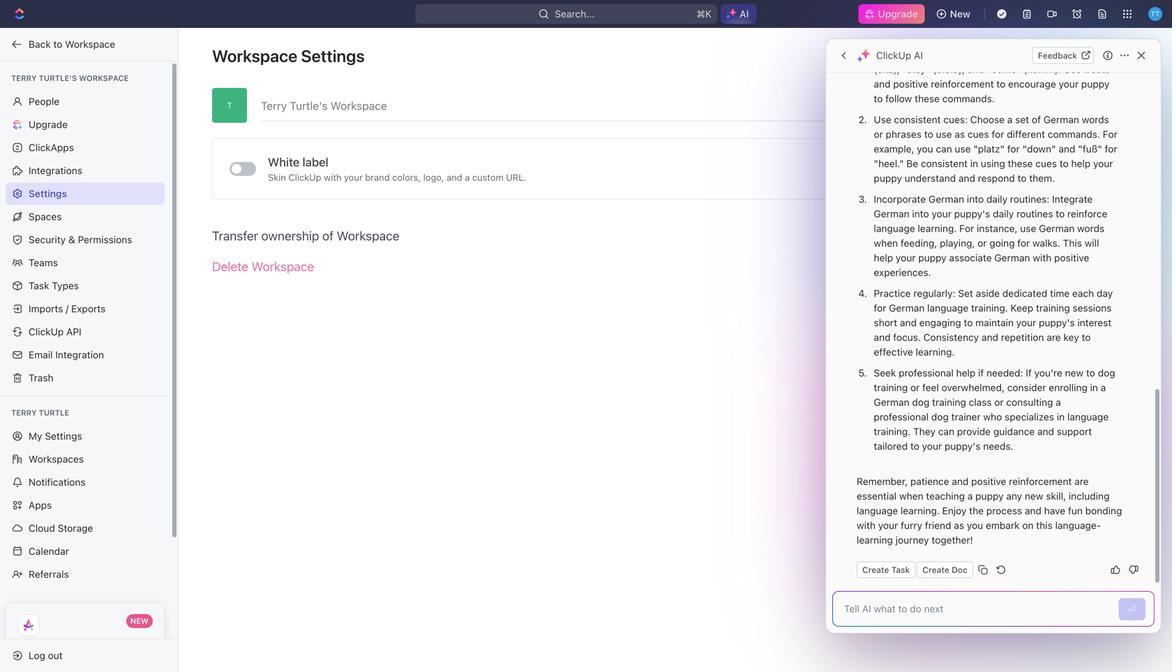 Task type: vqa. For each thing, say whether or not it's contained in the screenshot.
your within Remember, patience and positive reinforcement are essential when teaching a puppy any new skill, including language learning. Enjoy the process and have fun bonding with your furry friend as you embark on this language- learning journey together!
yes



Task type: describe. For each thing, give the bounding box(es) containing it.
teams link
[[6, 252, 165, 274]]

the
[[970, 505, 984, 517]]

⌘k
[[697, 8, 712, 20]]

task inside create task button
[[892, 565, 910, 575]]

respond
[[978, 172, 1015, 184]]

repetition
[[1002, 332, 1045, 343]]

teaching inside remember, patience and positive reinforcement are essential when teaching a puppy any new skill, including language learning. enjoy the process and have fun bonding with your furry friend as you embark on this language- learning journey together!
[[927, 490, 965, 502]]

referrals
[[29, 569, 69, 580]]

such
[[1041, 49, 1063, 60]]

to right the key
[[1082, 332, 1091, 343]]

0 horizontal spatial use
[[936, 128, 953, 140]]

puppy inside use consistent cues: choose a set of german words or phrases to use as cues for different commands. for example, you can use "platz" for "down" and "fuß" for "heel." be consistent in using these cues to help your puppy understand and respond to them.
[[874, 172, 903, 184]]

consistency
[[924, 332, 979, 343]]

transfer ownership of workspace
[[212, 228, 400, 243]]

positive inside remember, patience and positive reinforcement are essential when teaching a puppy any new skill, including language learning. enjoy the process and have fun bonding with your furry friend as you embark on this language- learning journey together!
[[972, 476, 1007, 487]]

"come"
[[987, 64, 1022, 75]]

to up enrolling
[[1087, 367, 1096, 379]]

"stay"
[[903, 64, 931, 75]]

each
[[1073, 288, 1095, 299]]

your inside practice regularly: set aside dedicated time each day for german language training. keep training sessions short and engaging to maintain your puppy's interest and focus. consistency and repetition are key to effective learning.
[[1017, 317, 1037, 328]]

people link
[[6, 90, 165, 113]]

to right phrases
[[925, 128, 934, 140]]

use inside use consistent cues: choose a set of german words or phrases to use as cues for different commands. for example, you can use "platz" for "down" and "fuß" for "heel." be consistent in using these cues to help your puppy understand and respond to them.
[[874, 114, 892, 125]]

my settings link
[[6, 425, 165, 447]]

your down feedback button
[[1059, 78, 1079, 90]]

german inside seek professional help if needed: if you're new to dog training or feel overwhelmed, consider enrolling in a german dog training class or consulting a professional dog trainer who specializes in language training. they can provide guidance and support tailored to your puppy's needs.
[[874, 396, 910, 408]]

new inside seek professional help if needed: if you're new to dog training or feel overwhelmed, consider enrolling in a german dog training class or consulting a professional dog trainer who specializes in language training. they can provide guidance and support tailored to your puppy's needs.
[[1066, 367, 1084, 379]]

1 horizontal spatial cues
[[1036, 158, 1058, 169]]

turtle's
[[39, 74, 77, 83]]

consulting
[[1007, 396, 1054, 408]]

commands
[[937, 49, 987, 60]]

and inside seek professional help if needed: if you're new to dog training or feel overwhelmed, consider enrolling in a german dog training class or consulting a professional dog trainer who specializes in language training. they can provide guidance and support tailored to your puppy's needs.
[[1038, 426, 1055, 437]]

security & permissions link
[[6, 229, 165, 251]]

create task button
[[857, 562, 916, 578]]

to inside incorporate german into daily routines: integrate german into your puppy's daily routines to reinforce language learning. for instance, use german words when feeding, playing, or going for walks. this will help your puppy associate german with positive experiences.
[[1056, 208, 1065, 220]]

any
[[1007, 490, 1023, 502]]

integrate
[[1053, 193, 1093, 205]]

in right enrolling
[[1091, 382, 1099, 393]]

help inside seek professional help if needed: if you're new to dog training or feel overwhelmed, consider enrolling in a german dog training class or consulting a professional dog trainer who specializes in language training. they can provide guidance and support tailored to your puppy's needs.
[[957, 367, 976, 379]]

these inside start with basic commands: begin by teaching your puppy simple commands in german, such as "sit" (sitz), "stay" (bleib), and "come" (komm). use treats and positive reinforcement to encourage your puppy to follow these commands.
[[915, 93, 940, 104]]

teams
[[29, 257, 58, 268]]

walks.
[[1033, 237, 1061, 249]]

feel
[[923, 382, 939, 393]]

trainer
[[952, 411, 981, 423]]

trash
[[29, 372, 54, 384]]

by
[[1030, 34, 1041, 46]]

feeding,
[[901, 237, 938, 249]]

permissions
[[78, 234, 132, 245]]

example,
[[874, 143, 915, 155]]

enrolling
[[1049, 382, 1088, 393]]

teaching inside start with basic commands: begin by teaching your puppy simple commands in german, such as "sit" (sitz), "stay" (bleib), and "come" (komm). use treats and positive reinforcement to encourage your puppy to follow these commands.
[[1044, 34, 1083, 46]]

as inside use consistent cues: choose a set of german words or phrases to use as cues for different commands. for example, you can use "platz" for "down" and "fuß" for "heel." be consistent in using these cues to help your puppy understand and respond to them.
[[955, 128, 966, 140]]

for down different
[[1008, 143, 1020, 155]]

set
[[1016, 114, 1030, 125]]

workspace inside delete workspace button
[[252, 259, 314, 274]]

to up consistency
[[964, 317, 973, 328]]

remember,
[[857, 476, 908, 487]]

can inside use consistent cues: choose a set of german words or phrases to use as cues for different commands. for example, you can use "platz" for "down" and "fuß" for "heel." be consistent in using these cues to help your puppy understand and respond to them.
[[936, 143, 953, 155]]

1 vertical spatial training
[[874, 382, 908, 393]]

create task
[[863, 565, 910, 575]]

language inside remember, patience and positive reinforcement are essential when teaching a puppy any new skill, including language learning. enjoy the process and have fun bonding with your furry friend as you embark on this language- learning journey together!
[[857, 505, 899, 517]]

email integration link
[[6, 344, 165, 366]]

your up "sit"
[[1085, 34, 1105, 46]]

german up walks.
[[1040, 223, 1075, 234]]

your up playing,
[[932, 208, 952, 220]]

1 vertical spatial daily
[[993, 208, 1014, 220]]

0 vertical spatial consistent
[[895, 114, 941, 125]]

referrals link
[[6, 563, 165, 586]]

your inside white label skin clickup with your brand colors, logo, and a custom url.
[[344, 172, 363, 183]]

in up 'support'
[[1057, 411, 1065, 423]]

this
[[1064, 237, 1083, 249]]

transfer
[[212, 228, 258, 243]]

positive inside start with basic commands: begin by teaching your puppy simple commands in german, such as "sit" (sitz), "stay" (bleib), and "come" (komm). use treats and positive reinforcement to encourage your puppy to follow these commands.
[[894, 78, 929, 90]]

learning. inside incorporate german into daily routines: integrate german into your puppy's daily routines to reinforce language learning. for instance, use german words when feeding, playing, or going for walks. this will help your puppy associate german with positive experiences.
[[918, 223, 957, 234]]

to up integrate
[[1060, 158, 1069, 169]]

needed:
[[987, 367, 1024, 379]]

spaces
[[29, 211, 62, 222]]

words inside use consistent cues: choose a set of german words or phrases to use as cues for different commands. for example, you can use "platz" for "down" and "fuß" for "heel." be consistent in using these cues to help your puppy understand and respond to them.
[[1082, 114, 1110, 125]]

imports / exports
[[29, 303, 106, 314]]

and up enjoy
[[952, 476, 969, 487]]

settings link
[[6, 183, 165, 205]]

task inside task types "link"
[[29, 280, 49, 291]]

clickapps
[[29, 142, 74, 153]]

/
[[66, 303, 69, 314]]

Tell AI what to do next text field
[[845, 602, 1110, 616]]

2 vertical spatial dog
[[932, 411, 949, 423]]

2 horizontal spatial dog
[[1098, 367, 1116, 379]]

with inside white label skin clickup with your brand colors, logo, and a custom url.
[[324, 172, 342, 183]]

when inside remember, patience and positive reinforcement are essential when teaching a puppy any new skill, including language learning. enjoy the process and have fun bonding with your furry friend as you embark on this language- learning journey together!
[[900, 490, 924, 502]]

help inside use consistent cues: choose a set of german words or phrases to use as cues for different commands. for example, you can use "platz" for "down" and "fuß" for "heel." be consistent in using these cues to help your puppy understand and respond to them.
[[1072, 158, 1091, 169]]

and down (sitz),
[[874, 78, 891, 90]]

use inside start with basic commands: begin by teaching your puppy simple commands in german, such as "sit" (sitz), "stay" (bleib), and "come" (komm). use treats and positive reinforcement to encourage your puppy to follow these commands.
[[1064, 64, 1082, 75]]

support
[[1057, 426, 1093, 437]]

positive inside incorporate german into daily routines: integrate german into your puppy's daily routines to reinforce language learning. for instance, use german words when feeding, playing, or going for walks. this will help your puppy associate german with positive experiences.
[[1055, 252, 1090, 264]]

calendar
[[29, 546, 69, 557]]

a inside white label skin clickup with your brand colors, logo, and a custom url.
[[465, 172, 470, 183]]

use consistent cues: choose a set of german words or phrases to use as cues for different commands. for example, you can use "platz" for "down" and "fuß" for "heel." be consistent in using these cues to help your puppy understand and respond to them.
[[874, 114, 1121, 184]]

1 vertical spatial consistent
[[921, 158, 968, 169]]

simple
[[905, 49, 935, 60]]

be
[[907, 158, 919, 169]]

apps link
[[6, 494, 165, 517]]

of inside button
[[322, 228, 334, 243]]

0 vertical spatial cues
[[968, 128, 990, 140]]

german inside practice regularly: set aside dedicated time each day for german language training. keep training sessions short and engaging to maintain your puppy's interest and focus. consistency and repetition are key to effective learning.
[[889, 302, 925, 314]]

clickup for clickup api
[[29, 326, 64, 338]]

custom
[[473, 172, 504, 183]]

language inside seek professional help if needed: if you're new to dog training or feel overwhelmed, consider enrolling in a german dog training class or consulting a professional dog trainer who specializes in language training. they can provide guidance and support tailored to your puppy's needs.
[[1068, 411, 1109, 423]]

a right enrolling
[[1101, 382, 1107, 393]]

embark
[[986, 520, 1020, 531]]

0 vertical spatial upgrade
[[879, 8, 918, 20]]

german,
[[1000, 49, 1038, 60]]

1 vertical spatial dog
[[913, 396, 930, 408]]

1 vertical spatial settings
[[29, 188, 67, 199]]

security
[[29, 234, 66, 245]]

1 vertical spatial upgrade link
[[6, 113, 165, 136]]

practice
[[874, 288, 911, 299]]

feedback
[[1038, 51, 1078, 60]]

puppy up (sitz),
[[874, 49, 903, 60]]

furry
[[901, 520, 923, 531]]

spaces link
[[6, 206, 165, 228]]

your up experiences.
[[896, 252, 916, 264]]

to down they
[[911, 440, 920, 452]]

1 horizontal spatial into
[[967, 193, 984, 205]]

phrases
[[886, 128, 922, 140]]

keep
[[1011, 302, 1034, 314]]

and left respond
[[959, 172, 976, 184]]

to left them.
[[1018, 172, 1027, 184]]

imports / exports link
[[6, 298, 165, 320]]

settings for my
[[45, 430, 82, 442]]

feedback button
[[1033, 47, 1095, 64]]

german down incorporate
[[874, 208, 910, 220]]

and left "fuß"
[[1059, 143, 1076, 155]]

focus.
[[894, 332, 921, 343]]

essential
[[857, 490, 897, 502]]

commands. inside start with basic commands: begin by teaching your puppy simple commands in german, such as "sit" (sitz), "stay" (bleib), and "come" (komm). use treats and positive reinforcement to encourage your puppy to follow these commands.
[[943, 93, 995, 104]]

can inside seek professional help if needed: if you're new to dog training or feel overwhelmed, consider enrolling in a german dog training class or consulting a professional dog trainer who specializes in language training. they can provide guidance and support tailored to your puppy's needs.
[[939, 426, 955, 437]]

trash link
[[6, 367, 165, 389]]

and down maintain
[[982, 332, 999, 343]]

1 vertical spatial professional
[[874, 411, 929, 423]]

log
[[29, 650, 45, 661]]

Team Na﻿me text field
[[261, 88, 1139, 121]]

cloud
[[29, 522, 55, 534]]

for inside use consistent cues: choose a set of german words or phrases to use as cues for different commands. for example, you can use "platz" for "down" and "fuß" for "heel." be consistent in using these cues to help your puppy understand and respond to them.
[[1103, 128, 1118, 140]]

to left follow
[[874, 93, 883, 104]]

reinforcement inside remember, patience and positive reinforcement are essential when teaching a puppy any new skill, including language learning. enjoy the process and have fun bonding with your furry friend as you embark on this language- learning journey together!
[[1010, 476, 1073, 487]]

in inside use consistent cues: choose a set of german words or phrases to use as cues for different commands. for example, you can use "platz" for "down" and "fuß" for "heel." be consistent in using these cues to help your puppy understand and respond to them.
[[971, 158, 979, 169]]

instance,
[[977, 223, 1018, 234]]

&
[[68, 234, 75, 245]]

cloud storage link
[[6, 517, 165, 540]]

notifications
[[29, 476, 86, 488]]

patience
[[911, 476, 950, 487]]

for up "platz"
[[992, 128, 1005, 140]]

create for create task
[[863, 565, 890, 575]]

to inside back to workspace button
[[53, 38, 62, 50]]

in inside start with basic commands: begin by teaching your puppy simple commands in german, such as "sit" (sitz), "stay" (bleib), and "come" (komm). use treats and positive reinforcement to encourage your puppy to follow these commands.
[[989, 49, 997, 60]]

for inside incorporate german into daily routines: integrate german into your puppy's daily routines to reinforce language learning. for instance, use german words when feeding, playing, or going for walks. this will help your puppy associate german with positive experiences.
[[960, 223, 975, 234]]

terry turtle
[[11, 408, 69, 417]]

for inside incorporate german into daily routines: integrate german into your puppy's daily routines to reinforce language learning. for instance, use german words when feeding, playing, or going for walks. this will help your puppy associate german with positive experiences.
[[1018, 237, 1030, 249]]

effective
[[874, 346, 914, 358]]

0 horizontal spatial into
[[913, 208, 930, 220]]

create for create doc
[[923, 565, 950, 575]]

"platz"
[[974, 143, 1005, 155]]

task types
[[29, 280, 79, 291]]



Task type: locate. For each thing, give the bounding box(es) containing it.
language down essential
[[857, 505, 899, 517]]

with inside incorporate german into daily routines: integrate german into your puppy's daily routines to reinforce language learning. for instance, use german words when feeding, playing, or going for walks. this will help your puppy associate german with positive experiences.
[[1033, 252, 1052, 264]]

puppy's inside incorporate german into daily routines: integrate german into your puppy's daily routines to reinforce language learning. for instance, use german words when feeding, playing, or going for walks. this will help your puppy associate german with positive experiences.
[[955, 208, 991, 220]]

these right follow
[[915, 93, 940, 104]]

task down teams
[[29, 280, 49, 291]]

learning. up furry
[[901, 505, 940, 517]]

1 horizontal spatial use
[[955, 143, 971, 155]]

german down going
[[995, 252, 1031, 264]]

you inside use consistent cues: choose a set of german words or phrases to use as cues for different commands. for example, you can use "platz" for "down" and "fuß" for "heel." be consistent in using these cues to help your puppy understand and respond to them.
[[917, 143, 934, 155]]

0 vertical spatial training.
[[972, 302, 1009, 314]]

interest
[[1078, 317, 1112, 328]]

0 vertical spatial puppy's
[[955, 208, 991, 220]]

imports
[[29, 303, 63, 314]]

different
[[1007, 128, 1046, 140]]

1 vertical spatial these
[[1008, 158, 1033, 169]]

of right ownership on the top left of page
[[322, 228, 334, 243]]

1 vertical spatial you
[[967, 520, 984, 531]]

1 vertical spatial training.
[[874, 426, 911, 437]]

clickup down the 'label'
[[289, 172, 321, 183]]

cues up them.
[[1036, 158, 1058, 169]]

set
[[959, 288, 974, 299]]

process
[[987, 505, 1023, 517]]

1 vertical spatial can
[[939, 426, 955, 437]]

training. down aside
[[972, 302, 1009, 314]]

workspace inside transfer ownership of workspace button
[[337, 228, 400, 243]]

0 vertical spatial when
[[874, 237, 898, 249]]

going
[[990, 237, 1015, 249]]

commands. up "fuß"
[[1048, 128, 1101, 140]]

teaching
[[1044, 34, 1083, 46], [927, 490, 965, 502]]

1 horizontal spatial are
[[1075, 476, 1089, 487]]

learning. down consistency
[[916, 346, 955, 358]]

1 horizontal spatial task
[[892, 565, 910, 575]]

training
[[1037, 302, 1071, 314], [874, 382, 908, 393], [933, 396, 967, 408]]

"fuß"
[[1079, 143, 1103, 155]]

1 vertical spatial terry
[[11, 408, 37, 417]]

learning.
[[918, 223, 957, 234], [916, 346, 955, 358], [901, 505, 940, 517]]

0 horizontal spatial new
[[130, 617, 149, 626]]

1 horizontal spatial help
[[957, 367, 976, 379]]

workspaces link
[[6, 448, 165, 470]]

upgrade link up clickapps 'link' in the left top of the page
[[6, 113, 165, 136]]

2 vertical spatial learning.
[[901, 505, 940, 517]]

brand
[[365, 172, 390, 183]]

0 vertical spatial terry
[[11, 74, 37, 83]]

workspace up people link
[[79, 74, 129, 83]]

new up commands:
[[951, 8, 971, 20]]

1 horizontal spatial upgrade
[[879, 8, 918, 20]]

clickup inside white label skin clickup with your brand colors, logo, and a custom url.
[[289, 172, 321, 183]]

cues
[[968, 128, 990, 140], [1036, 158, 1058, 169]]

0 horizontal spatial are
[[1047, 332, 1062, 343]]

puppy inside remember, patience and positive reinforcement are essential when teaching a puppy any new skill, including language learning. enjoy the process and have fun bonding with your furry friend as you embark on this language- learning journey together!
[[976, 490, 1004, 502]]

0 vertical spatial use
[[1064, 64, 1082, 75]]

dog down interest
[[1098, 367, 1116, 379]]

needs.
[[984, 440, 1014, 452]]

1 horizontal spatial training
[[933, 396, 967, 408]]

0 horizontal spatial upgrade link
[[6, 113, 165, 136]]

1 horizontal spatial clickup
[[289, 172, 321, 183]]

0 vertical spatial dog
[[1098, 367, 1116, 379]]

and down the "short"
[[874, 332, 891, 343]]

your inside seek professional help if needed: if you're new to dog training or feel overwhelmed, consider enrolling in a german dog training class or consulting a professional dog trainer who specializes in language training. they can provide guidance and support tailored to your puppy's needs.
[[923, 440, 942, 452]]

with inside start with basic commands: begin by teaching your puppy simple commands in german, such as "sit" (sitz), "stay" (bleib), and "come" (komm). use treats and positive reinforcement to encourage your puppy to follow these commands.
[[899, 34, 918, 46]]

sessions
[[1073, 302, 1112, 314]]

use inside incorporate german into daily routines: integrate german into your puppy's daily routines to reinforce language learning. for instance, use german words when feeding, playing, or going for walks. this will help your puppy associate german with positive experiences.
[[1021, 223, 1037, 234]]

0 horizontal spatial reinforcement
[[931, 78, 994, 90]]

into down respond
[[967, 193, 984, 205]]

your inside remember, patience and positive reinforcement are essential when teaching a puppy any new skill, including language learning. enjoy the process and have fun bonding with your furry friend as you embark on this language- learning journey together!
[[879, 520, 899, 531]]

puppy
[[874, 49, 903, 60], [1082, 78, 1110, 90], [874, 172, 903, 184], [919, 252, 947, 264], [976, 490, 1004, 502]]

a
[[1008, 114, 1013, 125], [465, 172, 470, 183], [1101, 382, 1107, 393], [1056, 396, 1062, 408], [968, 490, 973, 502]]

integrations link
[[6, 160, 165, 182]]

label
[[303, 155, 329, 169]]

learning. inside remember, patience and positive reinforcement are essential when teaching a puppy any new skill, including language learning. enjoy the process and have fun bonding with your furry friend as you embark on this language- learning journey together!
[[901, 505, 940, 517]]

to down "come"
[[997, 78, 1006, 90]]

0 vertical spatial learning.
[[918, 223, 957, 234]]

when down patience
[[900, 490, 924, 502]]

journey
[[896, 534, 930, 546]]

they
[[914, 426, 936, 437]]

reinforce
[[1068, 208, 1108, 220]]

you're
[[1035, 367, 1063, 379]]

commands. up cues:
[[943, 93, 995, 104]]

reinforcement up skill,
[[1010, 476, 1073, 487]]

0 vertical spatial settings
[[301, 46, 365, 66]]

2 vertical spatial training
[[933, 396, 967, 408]]

0 horizontal spatial dog
[[913, 396, 930, 408]]

2 create from the left
[[923, 565, 950, 575]]

1 vertical spatial when
[[900, 490, 924, 502]]

consistent up understand
[[921, 158, 968, 169]]

0 vertical spatial new
[[1066, 367, 1084, 379]]

puppy down treats
[[1082, 78, 1110, 90]]

1 vertical spatial use
[[955, 143, 971, 155]]

language inside practice regularly: set aside dedicated time each day for german language training. keep training sessions short and engaging to maintain your puppy's interest and focus. consistency and repetition are key to effective learning.
[[928, 302, 969, 314]]

positive
[[894, 78, 929, 90], [1055, 252, 1090, 264], [972, 476, 1007, 487]]

for down treats
[[1103, 128, 1118, 140]]

can down cues:
[[936, 143, 953, 155]]

clickup
[[877, 50, 912, 61], [289, 172, 321, 183], [29, 326, 64, 338]]

tt
[[1151, 10, 1160, 18]]

ai right ⌘k
[[740, 8, 749, 20]]

task down journey
[[892, 565, 910, 575]]

professional
[[899, 367, 954, 379], [874, 411, 929, 423]]

email
[[29, 349, 53, 361]]

url.
[[506, 172, 527, 183]]

"down"
[[1023, 143, 1057, 155]]

as down cues:
[[955, 128, 966, 140]]

0 horizontal spatial you
[[917, 143, 934, 155]]

0 vertical spatial for
[[1103, 128, 1118, 140]]

new up enrolling
[[1066, 367, 1084, 379]]

0 vertical spatial words
[[1082, 114, 1110, 125]]

as inside start with basic commands: begin by teaching your puppy simple commands in german, such as "sit" (sitz), "stay" (bleib), and "come" (komm). use treats and positive reinforcement to encourage your puppy to follow these commands.
[[1065, 49, 1076, 60]]

aside
[[976, 288, 1000, 299]]

new inside button
[[951, 8, 971, 20]]

incorporate german into daily routines: integrate german into your puppy's daily routines to reinforce language learning. for instance, use german words when feeding, playing, or going for walks. this will help your puppy associate german with positive experiences.
[[874, 193, 1111, 278]]

0 horizontal spatial clickup
[[29, 326, 64, 338]]

0 horizontal spatial help
[[874, 252, 894, 264]]

tt button
[[1145, 3, 1167, 25]]

cues:
[[944, 114, 968, 125]]

you
[[917, 143, 934, 155], [967, 520, 984, 531]]

language up engaging
[[928, 302, 969, 314]]

1 vertical spatial new
[[130, 617, 149, 626]]

are inside practice regularly: set aside dedicated time each day for german language training. keep training sessions short and engaging to maintain your puppy's interest and focus. consistency and repetition are key to effective learning.
[[1047, 332, 1062, 343]]

0 vertical spatial clickup
[[877, 50, 912, 61]]

terry turtle's workspace
[[11, 74, 129, 83]]

1 vertical spatial of
[[322, 228, 334, 243]]

ownership
[[262, 228, 319, 243]]

teaching up feedback button
[[1044, 34, 1083, 46]]

bonding
[[1086, 505, 1123, 517]]

log out
[[29, 650, 63, 661]]

daily
[[987, 193, 1008, 205], [993, 208, 1014, 220]]

as
[[1065, 49, 1076, 60], [955, 128, 966, 140], [954, 520, 965, 531]]

language inside incorporate german into daily routines: integrate german into your puppy's daily routines to reinforce language learning. for instance, use german words when feeding, playing, or going for walks. this will help your puppy associate german with positive experiences.
[[874, 223, 916, 234]]

apps
[[29, 499, 52, 511]]

0 vertical spatial daily
[[987, 193, 1008, 205]]

1 horizontal spatial reinforcement
[[1010, 476, 1073, 487]]

dog up they
[[932, 411, 949, 423]]

create down learning
[[863, 565, 890, 575]]

clickup for clickup ai
[[877, 50, 912, 61]]

0 horizontal spatial create
[[863, 565, 890, 575]]

new
[[951, 8, 971, 20], [130, 617, 149, 626]]

together!
[[932, 534, 974, 546]]

1 create from the left
[[863, 565, 890, 575]]

language up 'support'
[[1068, 411, 1109, 423]]

and
[[968, 64, 985, 75], [874, 78, 891, 90], [1059, 143, 1076, 155], [447, 172, 463, 183], [959, 172, 976, 184], [900, 317, 917, 328], [874, 332, 891, 343], [982, 332, 999, 343], [1038, 426, 1055, 437], [952, 476, 969, 487], [1025, 505, 1042, 517]]

friend
[[926, 520, 952, 531]]

1 horizontal spatial new
[[1066, 367, 1084, 379]]

0 vertical spatial training
[[1037, 302, 1071, 314]]

training. up tailored
[[874, 426, 911, 437]]

maintain
[[976, 317, 1014, 328]]

german down practice
[[889, 302, 925, 314]]

clickup down the imports
[[29, 326, 64, 338]]

0 vertical spatial new
[[951, 8, 971, 20]]

0 vertical spatial can
[[936, 143, 953, 155]]

0 horizontal spatial training.
[[874, 426, 911, 437]]

new up log out button
[[130, 617, 149, 626]]

back to workspace button
[[6, 33, 165, 55]]

terry for people
[[11, 74, 37, 83]]

workspace inside back to workspace button
[[65, 38, 115, 50]]

logo,
[[423, 172, 444, 183]]

into
[[967, 193, 984, 205], [913, 208, 930, 220]]

1 vertical spatial puppy's
[[1039, 317, 1075, 328]]

1 vertical spatial use
[[874, 114, 892, 125]]

german inside use consistent cues: choose a set of german words or phrases to use as cues for different commands. for example, you can use "platz" for "down" and "fuß" for "heel." be consistent in using these cues to help your puppy understand and respond to them.
[[1044, 114, 1080, 125]]

you inside remember, patience and positive reinforcement are essential when teaching a puppy any new skill, including language learning. enjoy the process and have fun bonding with your furry friend as you embark on this language- learning journey together!
[[967, 520, 984, 531]]

your up repetition
[[1017, 317, 1037, 328]]

associate
[[950, 252, 992, 264]]

1 horizontal spatial when
[[900, 490, 924, 502]]

help left if on the bottom
[[957, 367, 976, 379]]

training inside practice regularly: set aside dedicated time each day for german language training. keep training sessions short and engaging to maintain your puppy's interest and focus. consistency and repetition are key to effective learning.
[[1037, 302, 1071, 314]]

using
[[981, 158, 1006, 169]]

integration
[[55, 349, 104, 361]]

clickup api
[[29, 326, 81, 338]]

1 horizontal spatial ai
[[914, 50, 923, 61]]

0 vertical spatial help
[[1072, 158, 1091, 169]]

fun
[[1069, 505, 1083, 517]]

specializes
[[1005, 411, 1055, 423]]

1 horizontal spatial teaching
[[1044, 34, 1083, 46]]

use
[[1064, 64, 1082, 75], [874, 114, 892, 125]]

or inside incorporate german into daily routines: integrate german into your puppy's daily routines to reinforce language learning. for instance, use german words when feeding, playing, or going for walks. this will help your puppy associate german with positive experiences.
[[978, 237, 987, 249]]

2 horizontal spatial training
[[1037, 302, 1071, 314]]

with inside remember, patience and positive reinforcement are essential when teaching a puppy any new skill, including language learning. enjoy the process and have fun bonding with your furry friend as you embark on this language- learning journey together!
[[857, 520, 876, 531]]

0 horizontal spatial ai
[[740, 8, 749, 20]]

seek
[[874, 367, 897, 379]]

0 vertical spatial use
[[936, 128, 953, 140]]

2 vertical spatial positive
[[972, 476, 1007, 487]]

a down enrolling
[[1056, 396, 1062, 408]]

1 vertical spatial words
[[1078, 223, 1105, 234]]

0 vertical spatial task
[[29, 280, 49, 291]]

training down seek in the right of the page
[[874, 382, 908, 393]]

create doc
[[923, 565, 968, 575]]

for inside practice regularly: set aside dedicated time each day for german language training. keep training sessions short and engaging to maintain your puppy's interest and focus. consistency and repetition are key to effective learning.
[[874, 302, 887, 314]]

puppy up the
[[976, 490, 1004, 502]]

when inside incorporate german into daily routines: integrate german into your puppy's daily routines to reinforce language learning. for instance, use german words when feeding, playing, or going for walks. this will help your puppy associate german with positive experiences.
[[874, 237, 898, 249]]

1 vertical spatial upgrade
[[29, 119, 68, 130]]

2 vertical spatial as
[[954, 520, 965, 531]]

upgrade up clickapps
[[29, 119, 68, 130]]

storage
[[58, 522, 93, 534]]

language up the feeding,
[[874, 223, 916, 234]]

begin
[[1002, 34, 1028, 46]]

create inside create task button
[[863, 565, 890, 575]]

your up learning
[[879, 520, 899, 531]]

these down "down"
[[1008, 158, 1033, 169]]

0 horizontal spatial these
[[915, 93, 940, 104]]

for
[[1103, 128, 1118, 140], [960, 223, 975, 234]]

2 vertical spatial use
[[1021, 223, 1037, 234]]

2 vertical spatial settings
[[45, 430, 82, 442]]

or up the who
[[995, 396, 1004, 408]]

1 vertical spatial for
[[960, 223, 975, 234]]

for right "fuß"
[[1105, 143, 1118, 155]]

use left "platz"
[[955, 143, 971, 155]]

terry up my
[[11, 408, 37, 417]]

professional up they
[[874, 411, 929, 423]]

workspace up t
[[212, 46, 298, 66]]

0 vertical spatial professional
[[899, 367, 954, 379]]

puppy's inside seek professional help if needed: if you're new to dog training or feel overwhelmed, consider enrolling in a german dog training class or consulting a professional dog trainer who specializes in language training. they can provide guidance and support tailored to your puppy's needs.
[[945, 440, 981, 452]]

use down routines
[[1021, 223, 1037, 234]]

words inside incorporate german into daily routines: integrate german into your puppy's daily routines to reinforce language learning. for instance, use german words when feeding, playing, or going for walks. this will help your puppy associate german with positive experiences.
[[1078, 223, 1105, 234]]

settings for workspace
[[301, 46, 365, 66]]

puppy down "heel."
[[874, 172, 903, 184]]

1 vertical spatial into
[[913, 208, 930, 220]]

0 horizontal spatial training
[[874, 382, 908, 393]]

(sitz),
[[874, 64, 900, 75]]

a up the
[[968, 490, 973, 502]]

puppy's down provide
[[945, 440, 981, 452]]

search...
[[555, 8, 595, 20]]

1 vertical spatial ai
[[914, 50, 923, 61]]

white label skin clickup with your brand colors, logo, and a custom url.
[[268, 155, 527, 183]]

1 horizontal spatial upgrade link
[[859, 4, 925, 24]]

types
[[52, 280, 79, 291]]

1 vertical spatial are
[[1075, 476, 1089, 487]]

your inside use consistent cues: choose a set of german words or phrases to use as cues for different commands. for example, you can use "platz" for "down" and "fuß" for "heel." be consistent in using these cues to help your puppy understand and respond to them.
[[1094, 158, 1114, 169]]

clickup api link
[[6, 321, 165, 343]]

ai up "stay"
[[914, 50, 923, 61]]

to right back
[[53, 38, 62, 50]]

t
[[227, 101, 232, 110]]

0 vertical spatial teaching
[[1044, 34, 1083, 46]]

for up playing,
[[960, 223, 975, 234]]

puppy inside incorporate german into daily routines: integrate german into your puppy's daily routines to reinforce language learning. for instance, use german words when feeding, playing, or going for walks. this will help your puppy associate german with positive experiences.
[[919, 252, 947, 264]]

email integration
[[29, 349, 104, 361]]

upgrade link
[[859, 4, 925, 24], [6, 113, 165, 136]]

1 horizontal spatial create
[[923, 565, 950, 575]]

1 horizontal spatial positive
[[972, 476, 1007, 487]]

you down the
[[967, 520, 984, 531]]

a left set
[[1008, 114, 1013, 125]]

0 vertical spatial into
[[967, 193, 984, 205]]

these inside use consistent cues: choose a set of german words or phrases to use as cues for different commands. for example, you can use "platz" for "down" and "fuß" for "heel." be consistent in using these cues to help your puppy understand and respond to them.
[[1008, 158, 1033, 169]]

regularly:
[[914, 288, 956, 299]]

0 vertical spatial ai
[[740, 8, 749, 20]]

german down understand
[[929, 193, 965, 205]]

1 horizontal spatial training.
[[972, 302, 1009, 314]]

including
[[1069, 490, 1110, 502]]

puppy's up instance,
[[955, 208, 991, 220]]

daily down respond
[[987, 193, 1008, 205]]

0 horizontal spatial when
[[874, 237, 898, 249]]

are inside remember, patience and positive reinforcement are essential when teaching a puppy any new skill, including language learning. enjoy the process and have fun bonding with your furry friend as you embark on this language- learning journey together!
[[1075, 476, 1089, 487]]

2 horizontal spatial use
[[1021, 223, 1037, 234]]

your down they
[[923, 440, 942, 452]]

0 horizontal spatial positive
[[894, 78, 929, 90]]

training. inside practice regularly: set aside dedicated time each day for german language training. keep training sessions short and engaging to maintain your puppy's interest and focus. consistency and repetition are key to effective learning.
[[972, 302, 1009, 314]]

of right set
[[1032, 114, 1042, 125]]

and up the on on the bottom right of page
[[1025, 505, 1042, 517]]

can right they
[[939, 426, 955, 437]]

2 horizontal spatial help
[[1072, 158, 1091, 169]]

reinforcement inside start with basic commands: begin by teaching your puppy simple commands in german, such as "sit" (sitz), "stay" (bleib), and "come" (komm). use treats and positive reinforcement to encourage your puppy to follow these commands.
[[931, 78, 994, 90]]

are
[[1047, 332, 1062, 343], [1075, 476, 1089, 487]]

1 vertical spatial teaching
[[927, 490, 965, 502]]

2 vertical spatial help
[[957, 367, 976, 379]]

commands. inside use consistent cues: choose a set of german words or phrases to use as cues for different commands. for example, you can use "platz" for "down" and "fuß" for "heel." be consistent in using these cues to help your puppy understand and respond to them.
[[1048, 128, 1101, 140]]

skill,
[[1047, 490, 1067, 502]]

consistent up phrases
[[895, 114, 941, 125]]

terry for my settings
[[11, 408, 37, 417]]

exports
[[71, 303, 106, 314]]

2 vertical spatial puppy's
[[945, 440, 981, 452]]

ai inside button
[[740, 8, 749, 20]]

for right going
[[1018, 237, 1030, 249]]

learning
[[857, 534, 893, 546]]

0 horizontal spatial use
[[874, 114, 892, 125]]

1 vertical spatial new
[[1025, 490, 1044, 502]]

puppy's inside practice regularly: set aside dedicated time each day for german language training. keep training sessions short and engaging to maintain your puppy's interest and focus. consistency and repetition are key to effective learning.
[[1039, 317, 1075, 328]]

1 horizontal spatial new
[[951, 8, 971, 20]]

and up "focus."
[[900, 317, 917, 328]]

1 vertical spatial reinforcement
[[1010, 476, 1073, 487]]

a inside remember, patience and positive reinforcement are essential when teaching a puppy any new skill, including language learning. enjoy the process and have fun bonding with your furry friend as you embark on this language- learning journey together!
[[968, 490, 973, 502]]

training. inside seek professional help if needed: if you're new to dog training or feel overwhelmed, consider enrolling in a german dog training class or consulting a professional dog trainer who specializes in language training. they can provide guidance and support tailored to your puppy's needs.
[[874, 426, 911, 437]]

1 terry from the top
[[11, 74, 37, 83]]

of inside use consistent cues: choose a set of german words or phrases to use as cues for different commands. for example, you can use "platz" for "down" and "fuß" for "heel." be consistent in using these cues to help your puppy understand and respond to them.
[[1032, 114, 1042, 125]]

your down "fuß"
[[1094, 158, 1114, 169]]

with down the 'label'
[[324, 172, 342, 183]]

use up phrases
[[874, 114, 892, 125]]

0 horizontal spatial upgrade
[[29, 119, 68, 130]]

learning. up the feeding,
[[918, 223, 957, 234]]

2 vertical spatial clickup
[[29, 326, 64, 338]]

learning. inside practice regularly: set aside dedicated time each day for german language training. keep training sessions short and engaging to maintain your puppy's interest and focus. consistency and repetition are key to effective learning.
[[916, 346, 955, 358]]

my
[[29, 430, 42, 442]]

white
[[268, 155, 300, 169]]

reinforcement down (bleib),
[[931, 78, 994, 90]]

out
[[48, 650, 63, 661]]

help inside incorporate german into daily routines: integrate german into your puppy's daily routines to reinforce language learning. for instance, use german words when feeding, playing, or going for walks. this will help your puppy associate german with positive experiences.
[[874, 252, 894, 264]]

1 vertical spatial cues
[[1036, 158, 1058, 169]]

create doc button
[[917, 562, 974, 578]]

understand
[[905, 172, 956, 184]]

words up "fuß"
[[1082, 114, 1110, 125]]

with up clickup ai
[[899, 34, 918, 46]]

new button
[[931, 3, 979, 25]]

0 horizontal spatial task
[[29, 280, 49, 291]]

cloud storage
[[29, 522, 93, 534]]

a inside use consistent cues: choose a set of german words or phrases to use as cues for different commands. for example, you can use "platz" for "down" and "fuß" for "heel." be consistent in using these cues to help your puppy understand and respond to them.
[[1008, 114, 1013, 125]]

or left the "feel"
[[911, 382, 920, 393]]

tailored
[[874, 440, 908, 452]]

if
[[1026, 367, 1032, 379]]

them.
[[1030, 172, 1056, 184]]

practice regularly: set aside dedicated time each day for german language training. keep training sessions short and engaging to maintain your puppy's interest and focus. consistency and repetition are key to effective learning.
[[874, 288, 1116, 358]]

upgrade link up start
[[859, 4, 925, 24]]

1 horizontal spatial for
[[1103, 128, 1118, 140]]

to down integrate
[[1056, 208, 1065, 220]]

dog down the "feel"
[[913, 396, 930, 408]]

as inside remember, patience and positive reinforcement are essential when teaching a puppy any new skill, including language learning. enjoy the process and have fun bonding with your furry friend as you embark on this language- learning journey together!
[[954, 520, 965, 531]]

workspace down brand
[[337, 228, 400, 243]]

new inside remember, patience and positive reinforcement are essential when teaching a puppy any new skill, including language learning. enjoy the process and have fun bonding with your furry friend as you embark on this language- learning journey together!
[[1025, 490, 1044, 502]]

0 horizontal spatial for
[[960, 223, 975, 234]]

a left the custom
[[465, 172, 470, 183]]

and inside white label skin clickup with your brand colors, logo, and a custom url.
[[447, 172, 463, 183]]

and down specializes
[[1038, 426, 1055, 437]]

2 terry from the top
[[11, 408, 37, 417]]

1 vertical spatial as
[[955, 128, 966, 140]]

and down commands
[[968, 64, 985, 75]]

create inside the "create doc" 'button'
[[923, 565, 950, 575]]

for up the "short"
[[874, 302, 887, 314]]

or inside use consistent cues: choose a set of german words or phrases to use as cues for different commands. for example, you can use "platz" for "down" and "fuß" for "heel." be consistent in using these cues to help your puppy understand and respond to them.
[[874, 128, 884, 140]]



